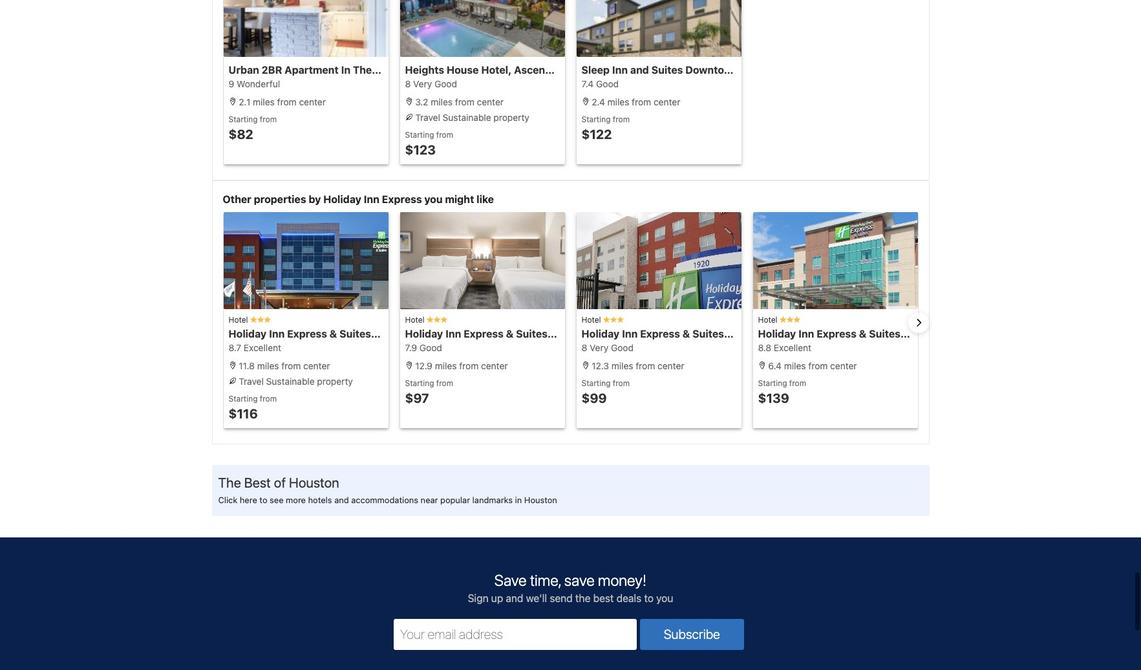 Task type: describe. For each thing, give the bounding box(es) containing it.
might
[[445, 194, 474, 205]]

of
[[405, 64, 417, 76]]

miles right 11.8 on the bottom of page
[[257, 360, 279, 371]]

see
[[270, 495, 284, 505]]

from down 8.8 excellent
[[809, 360, 828, 371]]

center for $82
[[299, 96, 326, 107]]

from down house
[[455, 96, 475, 107]]

other
[[223, 194, 252, 205]]

Your email address email field
[[394, 619, 637, 650]]

money!
[[598, 571, 647, 590]]

other properties by holiday inn express you might like
[[223, 194, 494, 205]]

by
[[309, 194, 321, 205]]

$97
[[405, 391, 429, 406]]

near
[[421, 495, 438, 505]]

12.3 miles from center
[[590, 360, 685, 371]]

inn inside 'sleep inn and suites downtown houston 7.4 good'
[[613, 64, 628, 76]]

subscribe button
[[640, 619, 745, 650]]

8 very inside heights house hotel, ascend hotel collection 8 very good
[[405, 78, 432, 89]]

6.4 miles from center
[[766, 360, 858, 371]]

houston inside 'sleep inn and suites downtown houston 7.4 good'
[[742, 64, 784, 76]]

8.7 excellent
[[229, 342, 282, 353]]

heart
[[375, 64, 403, 76]]

$82
[[229, 127, 254, 142]]

good inside region
[[611, 342, 634, 353]]

1 horizontal spatial the
[[353, 64, 372, 76]]

8 very good
[[582, 342, 634, 353]]

you inside 'save time, save money! sign up and we'll send the best deals to you'
[[657, 593, 674, 604]]

starting from $123
[[405, 130, 454, 157]]

from inside starting from $139
[[790, 379, 807, 388]]

travel sustainable property for $116
[[236, 376, 353, 387]]

hotel for $97
[[405, 315, 427, 325]]

0 vertical spatial you
[[425, 194, 443, 205]]

holiday
[[324, 194, 362, 205]]

sustainable for $123
[[443, 112, 492, 123]]

the
[[576, 593, 591, 604]]

landmarks
[[473, 495, 513, 505]]

center for $122
[[654, 96, 681, 107]]

$99
[[582, 391, 607, 406]]

9 wonderful
[[229, 78, 280, 89]]

miles for $97
[[435, 360, 457, 371]]

region containing $97
[[213, 212, 929, 434]]

7.9 good
[[405, 342, 442, 353]]

1 vertical spatial houston
[[289, 475, 339, 491]]

$123
[[405, 142, 436, 157]]

12.3
[[592, 360, 609, 371]]

3 stars image
[[604, 316, 624, 323]]

subscribe
[[664, 627, 721, 642]]

in
[[341, 64, 351, 76]]

accommodations
[[351, 495, 419, 505]]

hotel up 8.7 excellent
[[229, 315, 250, 325]]

starting for $139
[[759, 379, 788, 388]]

7.4 good
[[582, 78, 619, 89]]

popular
[[441, 495, 470, 505]]

here
[[240, 495, 257, 505]]

and inside the best of houston click here to see more hotels and accommodations near popular landmarks in houston
[[335, 495, 349, 505]]

downtown
[[686, 64, 739, 76]]

property for $116
[[317, 376, 353, 387]]

urban
[[229, 64, 259, 76]]

deals
[[617, 593, 642, 604]]

$139
[[759, 391, 790, 406]]

of
[[274, 475, 286, 491]]

11.8
[[239, 360, 255, 371]]

more
[[286, 495, 306, 505]]

good inside heights house hotel, ascend hotel collection 8 very good
[[435, 78, 457, 89]]

from inside 'starting from $82'
[[260, 115, 277, 124]]

starting from $116
[[229, 394, 277, 421]]

house
[[447, 64, 479, 76]]

heights inside heights house hotel, ascend hotel collection 8 very good
[[405, 64, 445, 76]]

best
[[594, 593, 614, 604]]

ascend
[[514, 64, 552, 76]]

center for $97
[[481, 360, 508, 371]]

3 stars image for $97
[[427, 316, 448, 323]]

2.1
[[239, 96, 251, 107]]

suites
[[652, 64, 684, 76]]

from inside starting from $123
[[437, 130, 454, 140]]

from inside "starting from $99"
[[613, 379, 630, 388]]

miles for $122
[[608, 96, 630, 107]]



Task type: locate. For each thing, give the bounding box(es) containing it.
starting up $97
[[405, 379, 434, 388]]

2 heights from the left
[[441, 64, 481, 76]]

to left see
[[260, 495, 268, 505]]

3.2 miles from center
[[413, 96, 504, 107]]

starting for $99
[[582, 379, 611, 388]]

miles
[[253, 96, 275, 107], [431, 96, 453, 107], [608, 96, 630, 107], [257, 360, 279, 371], [435, 360, 457, 371], [612, 360, 634, 371], [785, 360, 807, 371]]

click
[[218, 495, 238, 505]]

miles for $99
[[612, 360, 634, 371]]

urban 2br apartment in the heart of the heights 9 wonderful
[[229, 64, 481, 89]]

center
[[299, 96, 326, 107], [477, 96, 504, 107], [654, 96, 681, 107], [304, 360, 330, 371], [481, 360, 508, 371], [658, 360, 685, 371], [831, 360, 858, 371]]

from right 12.9
[[460, 360, 479, 371]]

1 horizontal spatial good
[[611, 342, 634, 353]]

from down 3.2 miles from center
[[437, 130, 454, 140]]

starting for $97
[[405, 379, 434, 388]]

houston up hotels
[[289, 475, 339, 491]]

0 vertical spatial and
[[631, 64, 650, 76]]

1 vertical spatial property
[[317, 376, 353, 387]]

from inside starting from $97
[[437, 379, 454, 388]]

2 3 stars image from the left
[[427, 316, 448, 323]]

starting from $122
[[582, 115, 630, 142]]

hotel for $99
[[582, 315, 604, 325]]

starting inside starting from $122
[[582, 115, 611, 124]]

1 horizontal spatial to
[[645, 593, 654, 604]]

time,
[[530, 571, 561, 590]]

2 vertical spatial and
[[506, 593, 524, 604]]

2 horizontal spatial 3 stars image
[[780, 316, 801, 323]]

$122
[[582, 127, 612, 142]]

best
[[244, 475, 271, 491]]

and inside 'sleep inn and suites downtown houston 7.4 good'
[[631, 64, 650, 76]]

0 horizontal spatial travel
[[239, 376, 264, 387]]

1 vertical spatial travel
[[239, 376, 264, 387]]

2 horizontal spatial the
[[420, 64, 439, 76]]

starting inside 'starting from $82'
[[229, 115, 258, 124]]

3 stars image up 8.8 excellent
[[780, 316, 801, 323]]

starting for $116
[[229, 394, 258, 404]]

travel inside region
[[239, 376, 264, 387]]

good up 12.3 miles from center
[[611, 342, 634, 353]]

0 horizontal spatial you
[[425, 194, 443, 205]]

heights inside urban 2br apartment in the heart of the heights 9 wonderful
[[441, 64, 481, 76]]

starting up $139
[[759, 379, 788, 388]]

3 stars image up 8.7 excellent
[[250, 316, 271, 323]]

0 vertical spatial 8 very
[[405, 78, 432, 89]]

$116
[[229, 406, 258, 421]]

sign
[[468, 593, 489, 604]]

region
[[213, 212, 929, 434]]

to inside 'save time, save money! sign up and we'll send the best deals to you'
[[645, 593, 654, 604]]

2.4
[[592, 96, 605, 107]]

hotel up 7.9 good
[[405, 315, 427, 325]]

6.4
[[769, 360, 782, 371]]

the inside the best of houston click here to see more hotels and accommodations near popular landmarks in houston
[[218, 475, 241, 491]]

miles right 2.4
[[608, 96, 630, 107]]

8 very
[[405, 78, 432, 89], [582, 342, 609, 353]]

from inside "starting from $116"
[[260, 394, 277, 404]]

1 horizontal spatial and
[[506, 593, 524, 604]]

hotel for $139
[[759, 315, 780, 325]]

1 vertical spatial 8 very
[[582, 342, 609, 353]]

8.8 excellent
[[759, 342, 812, 353]]

travel sustainable property inside region
[[236, 376, 353, 387]]

sleep
[[582, 64, 610, 76]]

0 horizontal spatial sustainable
[[266, 376, 315, 387]]

heights up 3.2
[[405, 64, 445, 76]]

from down 12.3 miles from center
[[613, 379, 630, 388]]

from down 12.9 miles from center
[[437, 379, 454, 388]]

0 horizontal spatial to
[[260, 495, 268, 505]]

1 3 stars image from the left
[[250, 316, 271, 323]]

miles right 3.2
[[431, 96, 453, 107]]

3 stars image up 7.9 good
[[427, 316, 448, 323]]

starting up $123
[[405, 130, 434, 140]]

starting
[[229, 115, 258, 124], [582, 115, 611, 124], [405, 130, 434, 140], [405, 379, 434, 388], [582, 379, 611, 388], [759, 379, 788, 388], [229, 394, 258, 404]]

0 horizontal spatial the
[[218, 475, 241, 491]]

from
[[277, 96, 297, 107], [455, 96, 475, 107], [632, 96, 652, 107], [260, 115, 277, 124], [613, 115, 630, 124], [437, 130, 454, 140], [282, 360, 301, 371], [460, 360, 479, 371], [636, 360, 656, 371], [809, 360, 828, 371], [437, 379, 454, 388], [613, 379, 630, 388], [790, 379, 807, 388], [260, 394, 277, 404]]

miles right '2.1'
[[253, 96, 275, 107]]

from right '12.3'
[[636, 360, 656, 371]]

from right 11.8 on the bottom of page
[[282, 360, 301, 371]]

save
[[565, 571, 595, 590]]

collection
[[584, 64, 635, 76]]

2 horizontal spatial and
[[631, 64, 650, 76]]

1 horizontal spatial travel sustainable property
[[413, 112, 530, 123]]

0 vertical spatial to
[[260, 495, 268, 505]]

1 horizontal spatial 8 very
[[582, 342, 609, 353]]

hotel up 8.8 excellent
[[759, 315, 780, 325]]

0 vertical spatial good
[[435, 78, 457, 89]]

travel sustainable property
[[413, 112, 530, 123], [236, 376, 353, 387]]

from down 11.8 miles from center
[[260, 394, 277, 404]]

inn
[[613, 64, 628, 76], [364, 194, 380, 205]]

houston right downtown
[[742, 64, 784, 76]]

property
[[494, 112, 530, 123], [317, 376, 353, 387]]

starting for $123
[[405, 130, 434, 140]]

and right up at the bottom left of page
[[506, 593, 524, 604]]

0 horizontal spatial 8 very
[[405, 78, 432, 89]]

starting inside starting from $97
[[405, 379, 434, 388]]

miles right '12.3'
[[612, 360, 634, 371]]

inn up 7.4 good
[[613, 64, 628, 76]]

1 horizontal spatial you
[[657, 593, 674, 604]]

houston right in
[[525, 495, 558, 505]]

2 horizontal spatial houston
[[742, 64, 784, 76]]

we'll
[[526, 593, 547, 604]]

miles for $139
[[785, 360, 807, 371]]

travel for $123
[[416, 112, 441, 123]]

8 very down of
[[405, 78, 432, 89]]

center for $99
[[658, 360, 685, 371]]

1 vertical spatial inn
[[364, 194, 380, 205]]

2br
[[262, 64, 282, 76]]

1 heights from the left
[[405, 64, 445, 76]]

you left might on the top of the page
[[425, 194, 443, 205]]

starting up $116
[[229, 394, 258, 404]]

0 horizontal spatial travel sustainable property
[[236, 376, 353, 387]]

starting inside starting from $123
[[405, 130, 434, 140]]

from down the 2br
[[277, 96, 297, 107]]

sustainable down 11.8 miles from center
[[266, 376, 315, 387]]

in
[[515, 495, 522, 505]]

travel sustainable property down 3.2 miles from center
[[413, 112, 530, 123]]

to inside the best of houston click here to see more hotels and accommodations near popular landmarks in houston
[[260, 495, 268, 505]]

travel down 11.8 on the bottom of page
[[239, 376, 264, 387]]

0 vertical spatial travel sustainable property
[[413, 112, 530, 123]]

8 very up '12.3'
[[582, 342, 609, 353]]

starting from $139
[[759, 379, 807, 406]]

sustainable
[[443, 112, 492, 123], [266, 376, 315, 387]]

houston
[[742, 64, 784, 76], [289, 475, 339, 491], [525, 495, 558, 505]]

starting inside "starting from $99"
[[582, 379, 611, 388]]

to right deals
[[645, 593, 654, 604]]

1 horizontal spatial 3 stars image
[[427, 316, 448, 323]]

0 horizontal spatial property
[[317, 376, 353, 387]]

heights house hotel, ascend hotel collection 8 very good
[[405, 64, 635, 89]]

0 horizontal spatial and
[[335, 495, 349, 505]]

8 very inside region
[[582, 342, 609, 353]]

1 vertical spatial and
[[335, 495, 349, 505]]

2.4 miles from center
[[590, 96, 681, 107]]

express
[[382, 194, 422, 205]]

0 vertical spatial sustainable
[[443, 112, 492, 123]]

0 vertical spatial travel
[[416, 112, 441, 123]]

0 vertical spatial property
[[494, 112, 530, 123]]

send
[[550, 593, 573, 604]]

3 stars image
[[250, 316, 271, 323], [427, 316, 448, 323], [780, 316, 801, 323]]

0 vertical spatial inn
[[613, 64, 628, 76]]

inn right holiday
[[364, 194, 380, 205]]

miles right 6.4
[[785, 360, 807, 371]]

and right hotels
[[335, 495, 349, 505]]

1 vertical spatial to
[[645, 593, 654, 604]]

starting for $122
[[582, 115, 611, 124]]

good
[[435, 78, 457, 89], [611, 342, 634, 353]]

travel down 3.2
[[416, 112, 441, 123]]

starting from $99
[[582, 379, 630, 406]]

travel
[[416, 112, 441, 123], [239, 376, 264, 387]]

sustainable inside region
[[266, 376, 315, 387]]

0 horizontal spatial good
[[435, 78, 457, 89]]

from down 2.4 miles from center
[[613, 115, 630, 124]]

the right in
[[353, 64, 372, 76]]

1 vertical spatial you
[[657, 593, 674, 604]]

1 vertical spatial sustainable
[[266, 376, 315, 387]]

save
[[495, 571, 527, 590]]

travel for $116
[[239, 376, 264, 387]]

the
[[353, 64, 372, 76], [420, 64, 439, 76], [218, 475, 241, 491]]

0 vertical spatial houston
[[742, 64, 784, 76]]

heights
[[405, 64, 445, 76], [441, 64, 481, 76]]

starting up $82 on the top of the page
[[229, 115, 258, 124]]

the up 'click'
[[218, 475, 241, 491]]

starting inside starting from $139
[[759, 379, 788, 388]]

hotels
[[308, 495, 332, 505]]

apartment
[[285, 64, 339, 76]]

like
[[477, 194, 494, 205]]

hotel left sleep
[[555, 64, 582, 76]]

0 horizontal spatial houston
[[289, 475, 339, 491]]

1 horizontal spatial property
[[494, 112, 530, 123]]

miles right 12.9
[[435, 360, 457, 371]]

0 horizontal spatial inn
[[364, 194, 380, 205]]

heights up 3.2 miles from center
[[441, 64, 481, 76]]

and inside 'save time, save money! sign up and we'll send the best deals to you'
[[506, 593, 524, 604]]

miles for $82
[[253, 96, 275, 107]]

12.9 miles from center
[[413, 360, 508, 371]]

property down 11.8 miles from center
[[317, 376, 353, 387]]

up
[[492, 593, 504, 604]]

save time, save money! sign up and we'll send the best deals to you
[[468, 571, 674, 604]]

3 3 stars image from the left
[[780, 316, 801, 323]]

from down 6.4 miles from center
[[790, 379, 807, 388]]

and
[[631, 64, 650, 76], [335, 495, 349, 505], [506, 593, 524, 604]]

1 horizontal spatial inn
[[613, 64, 628, 76]]

sleep inn and suites downtown houston 7.4 good
[[582, 64, 784, 89]]

hotel up 8 very good
[[582, 315, 604, 325]]

you right deals
[[657, 593, 674, 604]]

from right 2.4
[[632, 96, 652, 107]]

hotel inside heights house hotel, ascend hotel collection 8 very good
[[555, 64, 582, 76]]

2 vertical spatial houston
[[525, 495, 558, 505]]

3 stars image for $139
[[780, 316, 801, 323]]

12.9
[[416, 360, 433, 371]]

property down heights house hotel, ascend hotel collection 8 very good
[[494, 112, 530, 123]]

starting from $97
[[405, 379, 454, 406]]

starting up $122
[[582, 115, 611, 124]]

travel sustainable property for $123
[[413, 112, 530, 123]]

starting for $82
[[229, 115, 258, 124]]

1 horizontal spatial sustainable
[[443, 112, 492, 123]]

1 vertical spatial good
[[611, 342, 634, 353]]

good down house
[[435, 78, 457, 89]]

travel sustainable property down 11.8 miles from center
[[236, 376, 353, 387]]

sustainable for $116
[[266, 376, 315, 387]]

to
[[260, 495, 268, 505], [645, 593, 654, 604]]

the right of
[[420, 64, 439, 76]]

starting up $99
[[582, 379, 611, 388]]

1 vertical spatial travel sustainable property
[[236, 376, 353, 387]]

1 horizontal spatial houston
[[525, 495, 558, 505]]

properties
[[254, 194, 306, 205]]

sustainable down 3.2 miles from center
[[443, 112, 492, 123]]

11.8 miles from center
[[236, 360, 330, 371]]

hotel
[[555, 64, 582, 76], [229, 315, 250, 325], [405, 315, 427, 325], [582, 315, 604, 325], [759, 315, 780, 325]]

3.2
[[416, 96, 429, 107]]

center for $139
[[831, 360, 858, 371]]

from down 2.1 miles from center
[[260, 115, 277, 124]]

you
[[425, 194, 443, 205], [657, 593, 674, 604]]

the best of houston click here to see more hotels and accommodations near popular landmarks in houston
[[218, 475, 558, 505]]

1 horizontal spatial travel
[[416, 112, 441, 123]]

2.1 miles from center
[[236, 96, 326, 107]]

property inside region
[[317, 376, 353, 387]]

property for $123
[[494, 112, 530, 123]]

from inside starting from $122
[[613, 115, 630, 124]]

hotel,
[[482, 64, 512, 76]]

0 horizontal spatial 3 stars image
[[250, 316, 271, 323]]

and left suites
[[631, 64, 650, 76]]

starting inside "starting from $116"
[[229, 394, 258, 404]]

starting from $82
[[229, 115, 277, 142]]



Task type: vqa. For each thing, say whether or not it's contained in the screenshot.


